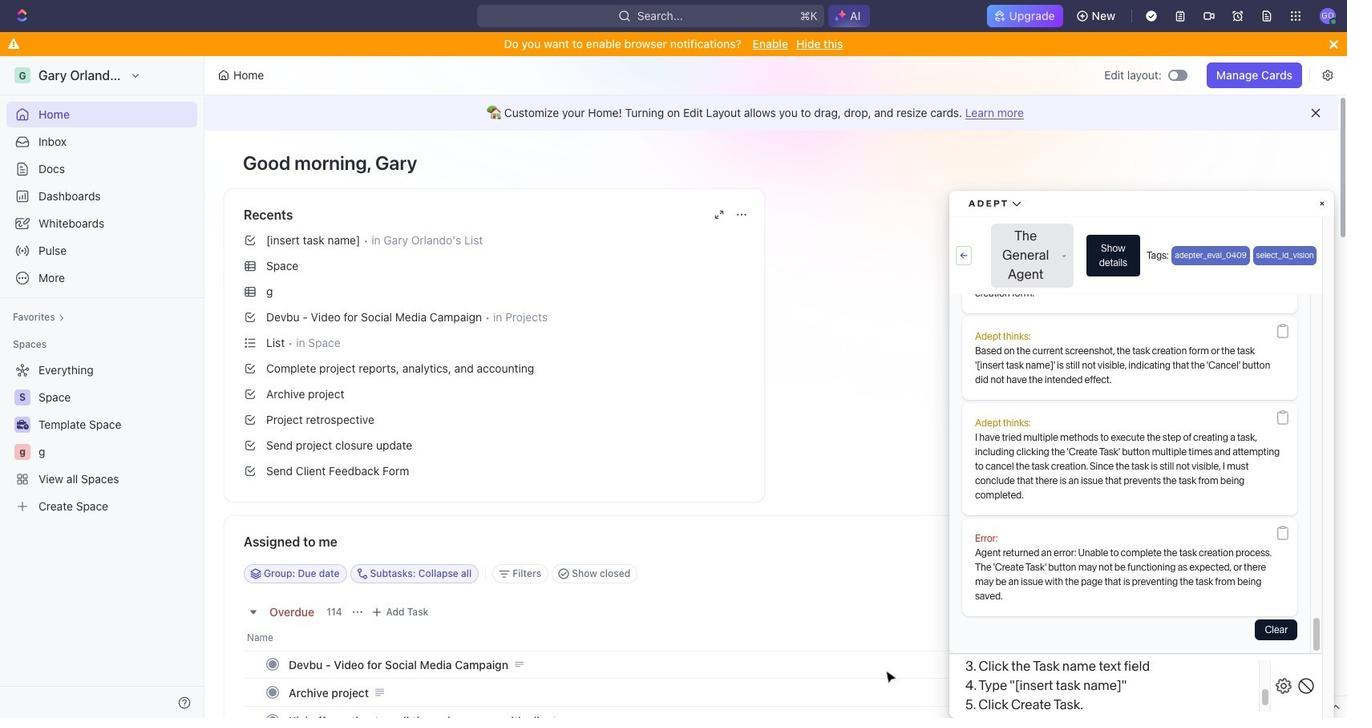 Task type: describe. For each thing, give the bounding box(es) containing it.
g, , element
[[14, 444, 30, 460]]

space, , element
[[14, 390, 30, 406]]

business time image
[[16, 420, 28, 430]]

gary orlando's workspace, , element
[[14, 67, 30, 83]]

Search tasks... text field
[[1076, 562, 1236, 586]]

sidebar navigation
[[0, 56, 208, 719]]



Task type: vqa. For each thing, say whether or not it's contained in the screenshot.
Favorites to the right
no



Task type: locate. For each thing, give the bounding box(es) containing it.
tree
[[6, 358, 197, 520]]

tree inside sidebar navigation
[[6, 358, 197, 520]]

alert
[[205, 95, 1339, 131]]



